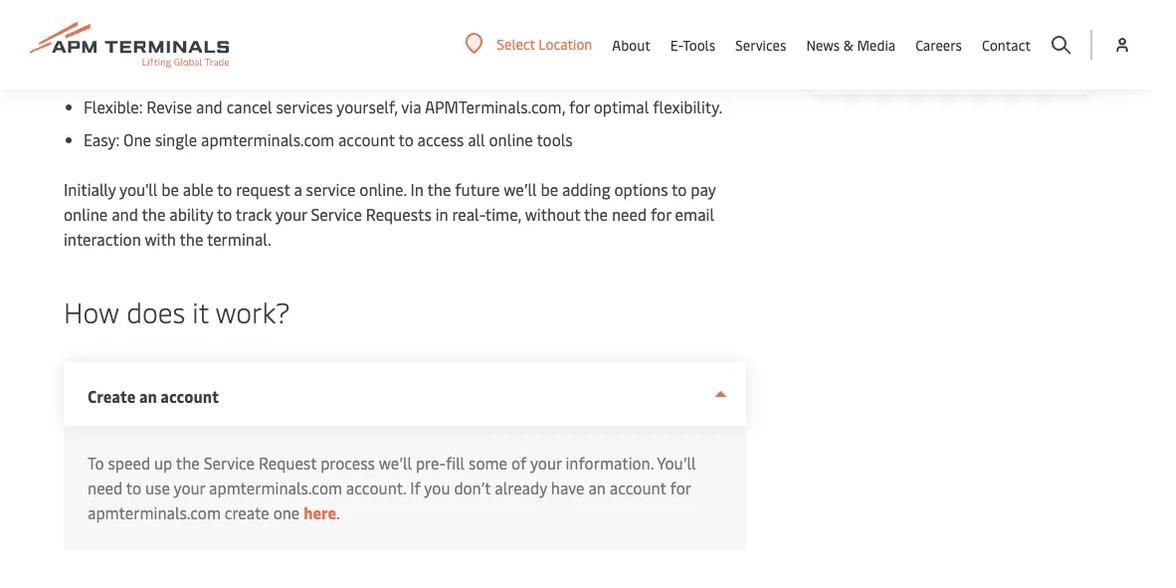 Task type: vqa. For each thing, say whether or not it's contained in the screenshot.
Services popup button
no



Task type: locate. For each thing, give the bounding box(es) containing it.
select
[[497, 34, 535, 53]]

in
[[715, 5, 728, 27], [436, 204, 448, 225]]

services up flexibility.
[[654, 5, 711, 27]]

1 vertical spatial services
[[276, 96, 333, 117]]

apmterminals.com up one
[[209, 477, 342, 499]]

can
[[411, 5, 436, 27]]

quote
[[536, 5, 578, 27]]

online right "all"
[[489, 129, 533, 150]]

need
[[612, 204, 647, 225], [88, 477, 123, 499]]

your inside initially you'll be able to request a service online. in the future we'll be adding options to pay online and the ability to track your service requests in real-time, without the need for email interaction with the terminal.
[[276, 204, 307, 225]]

you inside to speed up the service request process we'll pre-fill some of your information. you'll need to use your apmterminals.com account. if you don't already have an account for apmterminals.com create one
[[424, 477, 450, 499]]

1 horizontal spatial a
[[294, 179, 302, 200]]

if
[[410, 477, 421, 499]]

for inside initially you'll be able to request a service online. in the future we'll be adding options to pay online and the ability to track your service requests in real-time, without the need for email interaction with the terminal.
[[651, 204, 672, 225]]

custom
[[479, 5, 532, 27]]

account inside to speed up the service request process we'll pre-fill some of your information. you'll need to use your apmterminals.com account. if you don't already have an account for apmterminals.com create one
[[610, 477, 667, 499]]

0 horizontal spatial be
[[162, 179, 179, 200]]

account
[[338, 129, 395, 150], [161, 386, 219, 407], [610, 477, 667, 499]]

we'll up time, at the top of the page
[[504, 179, 537, 200]]

for up tools
[[569, 96, 590, 117]]

and inside initially you'll be able to request a service online. in the future we'll be adding options to pay online and the ability to track your service requests in real-time, without the need for email interaction with the terminal.
[[112, 204, 138, 225]]

1 horizontal spatial in
[[715, 5, 728, 27]]

tools
[[537, 129, 573, 150]]

flexible: revise and cancel services yourself, via apmterminals.com, for optimal flexibility.
[[84, 96, 723, 117]]

to
[[399, 129, 414, 150], [217, 179, 232, 200], [672, 179, 687, 200], [217, 204, 232, 225], [126, 477, 141, 499]]

for
[[569, 96, 590, 117], [651, 204, 672, 225], [670, 477, 692, 499]]

the down ability in the top of the page
[[180, 228, 203, 250]]

already
[[495, 477, 547, 499]]

a right get
[[467, 5, 475, 27]]

we'll inside initially you'll be able to request a service online. in the future we'll be adding options to pay online and the ability to track your service requests in real-time, without the need for email interaction with the terminal.
[[504, 179, 537, 200]]

be
[[162, 179, 179, 200], [541, 179, 558, 200]]

online down initially
[[64, 204, 108, 225]]

0 vertical spatial online
[[489, 129, 533, 150]]

anywhere.
[[417, 63, 490, 85]]

1 vertical spatial account
[[161, 386, 219, 407]]

0 vertical spatial service
[[311, 204, 362, 225]]

an down the information.
[[589, 477, 606, 499]]

just
[[84, 30, 110, 52]]

1 horizontal spatial online
[[489, 129, 533, 150]]

1 vertical spatial online
[[64, 204, 108, 225]]

2 vertical spatial a
[[294, 179, 302, 200]]

0 horizontal spatial in
[[436, 204, 448, 225]]

2 vertical spatial account
[[610, 477, 667, 499]]

services
[[654, 5, 711, 27], [276, 96, 333, 117]]

be up without
[[541, 179, 558, 200]]

online
[[489, 129, 533, 150], [64, 204, 108, 225]]

you left "can"
[[381, 5, 407, 27]]

0 horizontal spatial service
[[204, 452, 255, 474]]

1 horizontal spatial be
[[541, 179, 558, 200]]

order right "quote"
[[612, 5, 650, 27]]

how does it work?
[[64, 292, 290, 330]]

to speed up the service request process we'll pre-fill some of your information. you'll need to use your apmterminals.com account. if you don't already have an account for apmterminals.com create one
[[88, 452, 696, 524]]

services down history
[[276, 96, 333, 117]]

1 horizontal spatial services
[[654, 5, 711, 27]]

filled
[[201, 5, 238, 27]]

0 horizontal spatial online
[[64, 204, 108, 225]]

0 horizontal spatial need
[[88, 477, 123, 499]]

your right track
[[276, 204, 307, 225]]

the right up
[[176, 452, 200, 474]]

2 horizontal spatial account
[[610, 477, 667, 499]]

access
[[418, 129, 464, 150]]

order
[[612, 5, 650, 27], [230, 63, 268, 85]]

1 vertical spatial in
[[436, 204, 448, 225]]

ability
[[169, 204, 213, 225]]

the inside to speed up the service request process we'll pre-fill some of your information. you'll need to use your apmterminals.com account. if you don't already have an account for apmterminals.com create one
[[176, 452, 200, 474]]

time,
[[486, 204, 521, 225]]

in up flexibility.
[[715, 5, 728, 27]]

0 vertical spatial in
[[715, 5, 728, 27]]

convenient: pre-filled information means you can get a custom quote and order services in just a few clicks.
[[84, 5, 728, 52]]

0 horizontal spatial an
[[139, 386, 157, 407]]

and right "quote"
[[582, 5, 608, 27]]

1 vertical spatial an
[[589, 477, 606, 499]]

pay
[[691, 179, 716, 200]]

options
[[615, 179, 668, 200]]

a left "service" on the top
[[294, 179, 302, 200]]

1 horizontal spatial need
[[612, 204, 647, 225]]

1 vertical spatial need
[[88, 477, 123, 499]]

the up with
[[142, 204, 166, 225]]

service
[[311, 204, 362, 225], [204, 452, 255, 474]]

initially
[[64, 179, 116, 200]]

account down the information.
[[610, 477, 667, 499]]

0 horizontal spatial you
[[381, 5, 407, 27]]

0 vertical spatial we'll
[[504, 179, 537, 200]]

we'll inside to speed up the service request process we'll pre-fill some of your information. you'll need to use your apmterminals.com account. if you don't already have an account for apmterminals.com create one
[[379, 452, 412, 474]]

it
[[192, 292, 209, 330]]

account down yourself,
[[338, 129, 395, 150]]

0 horizontal spatial we'll
[[379, 452, 412, 474]]

service
[[306, 179, 356, 200]]

1 horizontal spatial we'll
[[504, 179, 537, 200]]

an inside to speed up the service request process we'll pre-fill some of your information. you'll need to use your apmterminals.com account. if you don't already have an account for apmterminals.com create one
[[589, 477, 606, 499]]

0 horizontal spatial account
[[161, 386, 219, 407]]

0 horizontal spatial order
[[230, 63, 268, 85]]

we'll up account.
[[379, 452, 412, 474]]

1 vertical spatial apmterminals.com
[[209, 477, 342, 499]]

need inside initially you'll be able to request a service online. in the future we'll be adding options to pay online and the ability to track your service requests in real-time, without the need for email interaction with the terminal.
[[612, 204, 647, 225]]

reliable: check your order history anytime and anywhere.
[[84, 63, 490, 85]]

online inside initially you'll be able to request a service online. in the future we'll be adding options to pay online and the ability to track your service requests in real-time, without the need for email interaction with the terminal.
[[64, 204, 108, 225]]

0 vertical spatial you
[[381, 5, 407, 27]]

and down you'll
[[112, 204, 138, 225]]

1 horizontal spatial you
[[424, 477, 450, 499]]

information
[[242, 5, 327, 27]]

here
[[304, 502, 337, 524]]

service up create
[[204, 452, 255, 474]]

we'll
[[504, 179, 537, 200], [379, 452, 412, 474]]

0 vertical spatial need
[[612, 204, 647, 225]]

1 horizontal spatial service
[[311, 204, 362, 225]]

0 vertical spatial account
[[338, 129, 395, 150]]

an
[[139, 386, 157, 407], [589, 477, 606, 499]]

0 vertical spatial for
[[569, 96, 590, 117]]

1 vertical spatial you
[[424, 477, 450, 499]]

to left use
[[126, 477, 141, 499]]

adding
[[562, 179, 611, 200]]

0 vertical spatial services
[[654, 5, 711, 27]]

requests
[[366, 204, 432, 225]]

apmterminals.com down cancel at the left of page
[[201, 129, 334, 150]]

to right able
[[217, 179, 232, 200]]

the
[[427, 179, 451, 200], [142, 204, 166, 225], [584, 204, 608, 225], [180, 228, 203, 250], [176, 452, 200, 474]]

0 vertical spatial a
[[467, 5, 475, 27]]

pre-
[[416, 452, 446, 474]]

.
[[337, 502, 340, 524]]

0 vertical spatial order
[[612, 5, 650, 27]]

need down options
[[612, 204, 647, 225]]

a right just
[[114, 30, 122, 52]]

and
[[582, 5, 608, 27], [387, 63, 413, 85], [196, 96, 223, 117], [112, 204, 138, 225]]

without
[[525, 204, 581, 225]]

apmterminals.com
[[201, 129, 334, 150], [209, 477, 342, 499], [88, 502, 221, 524]]

in left real-
[[436, 204, 448, 225]]

1 horizontal spatial order
[[612, 5, 650, 27]]

fill
[[446, 452, 465, 474]]

you right if
[[424, 477, 450, 499]]

an inside 'create an account' dropdown button
[[139, 386, 157, 407]]

how
[[64, 292, 119, 330]]

apmterminals.com,
[[425, 96, 566, 117]]

2 vertical spatial for
[[670, 477, 692, 499]]

request
[[236, 179, 290, 200]]

apmterminals.com down use
[[88, 502, 221, 524]]

your
[[194, 63, 226, 85], [276, 204, 307, 225], [530, 452, 562, 474], [174, 477, 205, 499]]

in inside initially you'll be able to request a service online. in the future we'll be adding options to pay online and the ability to track your service requests in real-time, without the need for email interaction with the terminal.
[[436, 204, 448, 225]]

an right create
[[139, 386, 157, 407]]

able
[[183, 179, 213, 200]]

0 horizontal spatial services
[[276, 96, 333, 117]]

for inside to speed up the service request process we'll pre-fill some of your information. you'll need to use your apmterminals.com account. if you don't already have an account for apmterminals.com create one
[[670, 477, 692, 499]]

be left able
[[162, 179, 179, 200]]

future
[[455, 179, 500, 200]]

cancel
[[227, 96, 272, 117]]

for down options
[[651, 204, 672, 225]]

don't
[[454, 477, 491, 499]]

online.
[[360, 179, 407, 200]]

you inside convenient: pre-filled information means you can get a custom quote and order services in just a few clicks.
[[381, 5, 407, 27]]

revise
[[147, 96, 192, 117]]

does
[[127, 292, 185, 330]]

have
[[551, 477, 585, 499]]

order up cancel at the left of page
[[230, 63, 268, 85]]

1 horizontal spatial an
[[589, 477, 606, 499]]

1 vertical spatial for
[[651, 204, 672, 225]]

clicks.
[[156, 30, 199, 52]]

and right revise
[[196, 96, 223, 117]]

get
[[440, 5, 463, 27]]

service down "service" on the top
[[311, 204, 362, 225]]

you'll
[[657, 452, 696, 474]]

0 vertical spatial an
[[139, 386, 157, 407]]

1 vertical spatial a
[[114, 30, 122, 52]]

you
[[381, 5, 407, 27], [424, 477, 450, 499]]

1 vertical spatial order
[[230, 63, 268, 85]]

1 vertical spatial service
[[204, 452, 255, 474]]

account up up
[[161, 386, 219, 407]]

1 vertical spatial we'll
[[379, 452, 412, 474]]

for down you'll
[[670, 477, 692, 499]]

need down to
[[88, 477, 123, 499]]

2 be from the left
[[541, 179, 558, 200]]



Task type: describe. For each thing, give the bounding box(es) containing it.
order inside convenient: pre-filled information means you can get a custom quote and order services in just a few clicks.
[[612, 5, 650, 27]]

2 vertical spatial apmterminals.com
[[88, 502, 221, 524]]

create
[[88, 386, 136, 407]]

0 vertical spatial apmterminals.com
[[201, 129, 334, 150]]

select location button
[[465, 33, 593, 55]]

to up "terminal."
[[217, 204, 232, 225]]

2 horizontal spatial a
[[467, 5, 475, 27]]

work?
[[215, 292, 290, 330]]

convenient:
[[84, 5, 167, 27]]

need inside to speed up the service request process we'll pre-fill some of your information. you'll need to use your apmterminals.com account. if you don't already have an account for apmterminals.com create one
[[88, 477, 123, 499]]

email
[[675, 204, 715, 225]]

account inside dropdown button
[[161, 386, 219, 407]]

easy: one single apmterminals.com account to access all online tools
[[84, 129, 573, 150]]

your right check
[[194, 63, 226, 85]]

1 be from the left
[[162, 179, 179, 200]]

few
[[126, 30, 152, 52]]

to inside to speed up the service request process we'll pre-fill some of your information. you'll need to use your apmterminals.com account. if you don't already have an account for apmterminals.com create one
[[126, 477, 141, 499]]

some
[[469, 452, 508, 474]]

optimal
[[594, 96, 649, 117]]

create an account button
[[64, 362, 747, 426]]

speed
[[108, 452, 150, 474]]

up
[[154, 452, 172, 474]]

service inside initially you'll be able to request a service online. in the future we'll be adding options to pay online and the ability to track your service requests in real-time, without the need for email interaction with the terminal.
[[311, 204, 362, 225]]

one
[[273, 502, 300, 524]]

request
[[259, 452, 317, 474]]

select location
[[497, 34, 593, 53]]

process
[[321, 452, 375, 474]]

account.
[[346, 477, 406, 499]]

of
[[512, 452, 527, 474]]

one
[[123, 129, 151, 150]]

all
[[468, 129, 485, 150]]

track
[[236, 204, 272, 225]]

a inside initially you'll be able to request a service online. in the future we'll be adding options to pay online and the ability to track your service requests in real-time, without the need for email interaction with the terminal.
[[294, 179, 302, 200]]

your right 'of' at the bottom
[[530, 452, 562, 474]]

terminal.
[[207, 228, 271, 250]]

1 horizontal spatial account
[[338, 129, 395, 150]]

service inside to speed up the service request process we'll pre-fill some of your information. you'll need to use your apmterminals.com account. if you don't already have an account for apmterminals.com create one
[[204, 452, 255, 474]]

and up flexible: revise and cancel services yourself, via apmterminals.com, for optimal flexibility.
[[387, 63, 413, 85]]

the right the in on the top left of page
[[427, 179, 451, 200]]

location
[[539, 34, 593, 53]]

services inside convenient: pre-filled information means you can get a custom quote and order services in just a few clicks.
[[654, 5, 711, 27]]

reliable:
[[84, 63, 144, 85]]

0 horizontal spatial a
[[114, 30, 122, 52]]

here link
[[304, 502, 337, 524]]

anytime
[[325, 63, 383, 85]]

single
[[155, 129, 197, 150]]

you'll
[[119, 179, 158, 200]]

yourself,
[[337, 96, 398, 117]]

initially you'll be able to request a service online. in the future we'll be adding options to pay online and the ability to track your service requests in real-time, without the need for email interaction with the terminal.
[[64, 179, 716, 250]]

create
[[225, 502, 269, 524]]

means
[[330, 5, 378, 27]]

use
[[145, 477, 170, 499]]

create an account element
[[64, 426, 747, 550]]

here .
[[304, 502, 340, 524]]

interaction
[[64, 228, 141, 250]]

to
[[88, 452, 104, 474]]

with
[[145, 228, 176, 250]]

the down the adding
[[584, 204, 608, 225]]

pre-
[[171, 5, 201, 27]]

information.
[[566, 452, 654, 474]]

real-
[[452, 204, 486, 225]]

history
[[272, 63, 321, 85]]

via
[[401, 96, 421, 117]]

in
[[411, 179, 424, 200]]

and inside convenient: pre-filled information means you can get a custom quote and order services in just a few clicks.
[[582, 5, 608, 27]]

check
[[148, 63, 191, 85]]

your right use
[[174, 477, 205, 499]]

to down flexible: revise and cancel services yourself, via apmterminals.com, for optimal flexibility.
[[399, 129, 414, 150]]

flexibility.
[[653, 96, 723, 117]]

to left pay at the top right of the page
[[672, 179, 687, 200]]

create an account
[[88, 386, 219, 407]]

flexible:
[[84, 96, 143, 117]]

in inside convenient: pre-filled information means you can get a custom quote and order services in just a few clicks.
[[715, 5, 728, 27]]

easy:
[[84, 129, 120, 150]]



